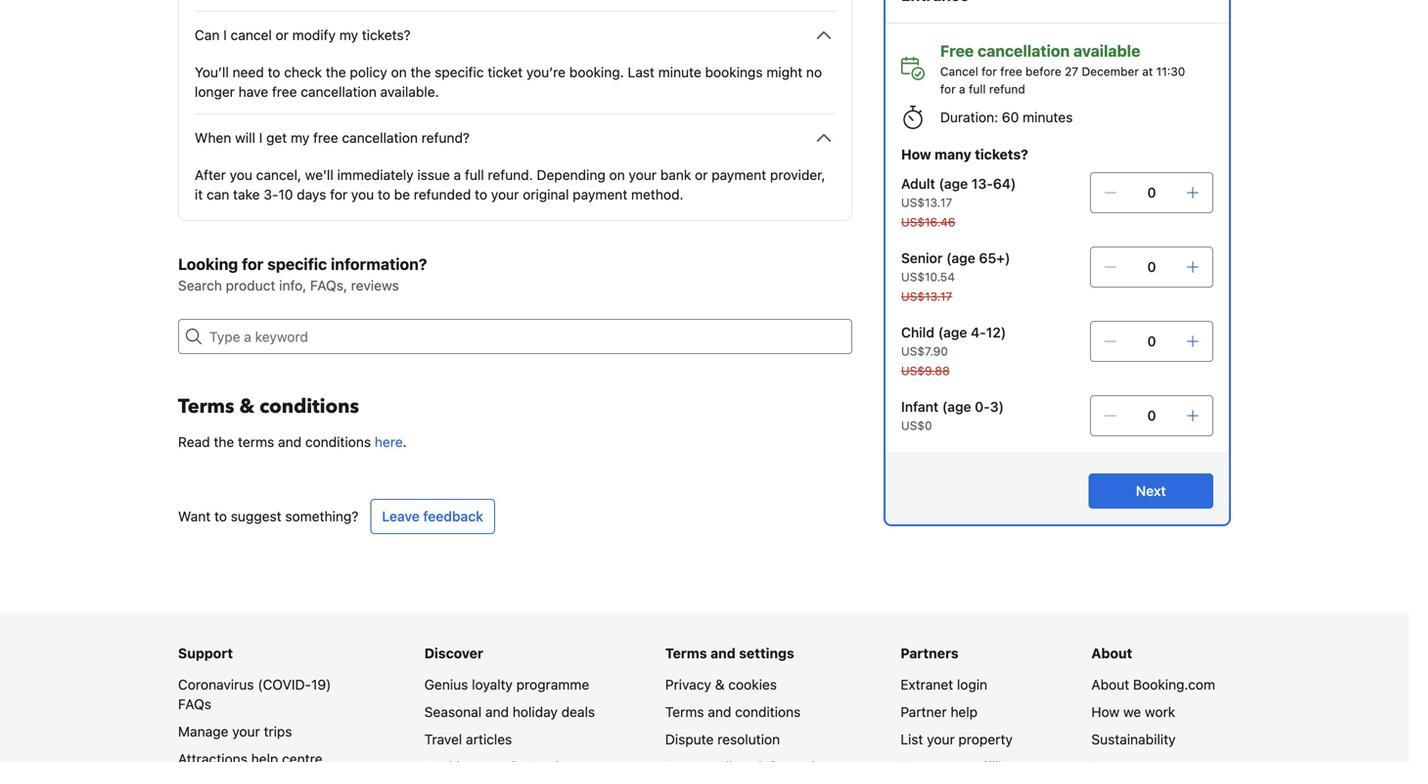 Task type: vqa. For each thing, say whether or not it's contained in the screenshot.


Task type: describe. For each thing, give the bounding box(es) containing it.
travel articles
[[424, 732, 512, 748]]

booking.com
[[1133, 677, 1215, 693]]

after
[[195, 167, 226, 183]]

feedback
[[423, 508, 483, 525]]

available.
[[380, 84, 439, 100]]

can
[[195, 27, 220, 43]]

check
[[284, 64, 322, 80]]

free for will
[[313, 130, 338, 146]]

want
[[178, 508, 211, 525]]

discover
[[424, 645, 483, 662]]

free for cancellation
[[1000, 65, 1022, 78]]

take
[[233, 186, 260, 203]]

you're
[[526, 64, 566, 80]]

about for about
[[1092, 645, 1132, 662]]

terms
[[238, 434, 274, 450]]

on inside you'll need to check the policy on the specific ticket you're booking. last minute bookings might no longer have free cancellation available.
[[391, 64, 407, 80]]

list your property
[[901, 732, 1013, 748]]

0 for adult (age 13-64)
[[1147, 184, 1156, 201]]

information?
[[331, 255, 427, 274]]

faqs
[[178, 696, 211, 712]]

how for how many tickets?
[[901, 146, 931, 162]]

will
[[235, 130, 255, 146]]

how for how we work
[[1092, 704, 1120, 720]]

manage your trips link
[[178, 724, 292, 740]]

privacy & cookies
[[665, 677, 777, 693]]

us$9.88
[[901, 364, 950, 378]]

coronavirus (covid-19) faqs link
[[178, 677, 331, 712]]

list your property link
[[901, 732, 1013, 748]]

to inside you'll need to check the policy on the specific ticket you're booking. last minute bookings might no longer have free cancellation available.
[[268, 64, 280, 80]]

product
[[226, 277, 275, 294]]

to right want
[[214, 508, 227, 525]]

looking for specific information? search product info, faqs, reviews
[[178, 255, 427, 294]]

ticket
[[488, 64, 523, 80]]

you'll
[[195, 64, 229, 80]]

free inside you'll need to check the policy on the specific ticket you're booking. last minute bookings might no longer have free cancellation available.
[[272, 84, 297, 100]]

& for privacy
[[715, 677, 725, 693]]

list
[[901, 732, 923, 748]]

10
[[278, 186, 293, 203]]

how many tickets?
[[901, 146, 1028, 162]]

1 horizontal spatial the
[[326, 64, 346, 80]]

a inside the free cancellation available cancel for free before 27 december at 11:30 for a full refund
[[959, 82, 966, 96]]

you'll need to check the policy on the specific ticket you're booking. last minute bookings might no longer have free cancellation available.
[[195, 64, 822, 100]]

11:30
[[1156, 65, 1185, 78]]

immediately
[[337, 167, 414, 183]]

leave feedback
[[382, 508, 483, 525]]

here link
[[375, 434, 403, 450]]

can
[[207, 186, 229, 203]]

your down refund.
[[491, 186, 519, 203]]

terms and conditions
[[665, 704, 801, 720]]

partner
[[901, 704, 947, 720]]

cancellation inside dropdown button
[[342, 130, 418, 146]]

loyalty
[[472, 677, 513, 693]]

1 vertical spatial tickets?
[[975, 146, 1028, 162]]

2 us$13.17 from the top
[[901, 290, 952, 303]]

and for seasonal and holiday deals
[[485, 704, 509, 720]]

property
[[959, 732, 1013, 748]]

adult
[[901, 176, 935, 192]]

genius loyalty programme link
[[424, 677, 589, 693]]

coronavirus (covid-19) faqs
[[178, 677, 331, 712]]

bookings
[[705, 64, 763, 80]]

(age for infant
[[942, 399, 971, 415]]

travel
[[424, 732, 462, 748]]

need
[[232, 64, 264, 80]]

articles
[[466, 732, 512, 748]]

3-
[[264, 186, 278, 203]]

be
[[394, 186, 410, 203]]

minutes
[[1023, 109, 1073, 125]]

faqs,
[[310, 277, 347, 294]]

original
[[523, 186, 569, 203]]

13-
[[972, 176, 993, 192]]

a inside after you cancel, we'll immediately issue a full refund. depending on your bank or payment provider, it can take 3-10 days for you to be refunded to your original payment method.
[[454, 167, 461, 183]]

and for terms and conditions
[[708, 704, 731, 720]]

Type a keyword field
[[202, 319, 852, 354]]

full inside after you cancel, we'll immediately issue a full refund. depending on your bank or payment provider, it can take 3-10 days for you to be refunded to your original payment method.
[[465, 167, 484, 183]]

we'll
[[305, 167, 334, 183]]

for inside the looking for specific information? search product info, faqs, reviews
[[242, 255, 264, 274]]

extranet login
[[901, 677, 988, 693]]

extranet
[[901, 677, 953, 693]]

here
[[375, 434, 403, 450]]

we
[[1123, 704, 1141, 720]]

suggest
[[231, 508, 281, 525]]

resolution
[[718, 732, 780, 748]]

next
[[1136, 483, 1166, 499]]

coronavirus
[[178, 677, 254, 693]]

2 horizontal spatial the
[[411, 64, 431, 80]]

when will i get my free cancellation refund? button
[[195, 126, 836, 150]]

seasonal and holiday deals link
[[424, 704, 595, 720]]

have
[[239, 84, 268, 100]]

genius
[[424, 677, 468, 693]]

after you cancel, we'll immediately issue a full refund. depending on your bank or payment provider, it can take 3-10 days for you to be refunded to your original payment method.
[[195, 167, 825, 203]]

specific inside you'll need to check the policy on the specific ticket you're booking. last minute bookings might no longer have free cancellation available.
[[435, 64, 484, 80]]

0 for senior (age 65+)
[[1147, 259, 1156, 275]]

policy
[[350, 64, 387, 80]]

refund?
[[422, 130, 470, 146]]

when will i get my free cancellation refund?
[[195, 130, 470, 146]]

terms for terms & conditions
[[178, 393, 234, 420]]

my inside dropdown button
[[291, 130, 309, 146]]

want to suggest something?
[[178, 508, 359, 525]]

can i cancel or modify my tickets? button
[[195, 23, 836, 47]]

longer
[[195, 84, 235, 100]]

search
[[178, 277, 222, 294]]

3)
[[990, 399, 1004, 415]]



Task type: locate. For each thing, give the bounding box(es) containing it.
payment down depending
[[573, 186, 627, 203]]

about up "about booking.com" link
[[1092, 645, 1132, 662]]

how left we
[[1092, 704, 1120, 720]]

conditions for terms and conditions
[[735, 704, 801, 720]]

my right modify
[[339, 27, 358, 43]]

1 horizontal spatial payment
[[712, 167, 766, 183]]

1 vertical spatial you
[[351, 186, 374, 203]]

1 horizontal spatial or
[[695, 167, 708, 183]]

or
[[276, 27, 289, 43], [695, 167, 708, 183]]

you up take
[[230, 167, 252, 183]]

cancel,
[[256, 167, 301, 183]]

1 horizontal spatial free
[[313, 130, 338, 146]]

free
[[940, 42, 974, 60]]

us$10.54
[[901, 270, 955, 284]]

27
[[1065, 65, 1079, 78]]

0 vertical spatial on
[[391, 64, 407, 80]]

1 vertical spatial specific
[[267, 255, 327, 274]]

cancellation inside you'll need to check the policy on the specific ticket you're booking. last minute bookings might no longer have free cancellation available.
[[301, 84, 377, 100]]

your left the trips
[[232, 724, 260, 740]]

provider,
[[770, 167, 825, 183]]

privacy
[[665, 677, 711, 693]]

for up refund
[[982, 65, 997, 78]]

.
[[403, 434, 407, 450]]

0 vertical spatial about
[[1092, 645, 1132, 662]]

1 vertical spatial or
[[695, 167, 708, 183]]

0 horizontal spatial you
[[230, 167, 252, 183]]

minute
[[658, 64, 701, 80]]

(covid-
[[258, 677, 311, 693]]

about booking.com link
[[1092, 677, 1215, 693]]

1 vertical spatial free
[[272, 84, 297, 100]]

seasonal
[[424, 704, 482, 720]]

us$13.17 down the us$10.54
[[901, 290, 952, 303]]

1 about from the top
[[1092, 645, 1132, 662]]

2 horizontal spatial free
[[1000, 65, 1022, 78]]

2 vertical spatial free
[[313, 130, 338, 146]]

free up refund
[[1000, 65, 1022, 78]]

1 horizontal spatial on
[[609, 167, 625, 183]]

my
[[339, 27, 358, 43], [291, 130, 309, 146]]

free inside dropdown button
[[313, 130, 338, 146]]

cancellation
[[978, 42, 1070, 60], [301, 84, 377, 100], [342, 130, 418, 146]]

& up terms and conditions
[[715, 677, 725, 693]]

before
[[1026, 65, 1061, 78]]

0 horizontal spatial a
[[454, 167, 461, 183]]

modify
[[292, 27, 336, 43]]

senior
[[901, 250, 943, 266]]

partners
[[901, 645, 959, 662]]

0 horizontal spatial or
[[276, 27, 289, 43]]

(age left 13-
[[939, 176, 968, 192]]

tickets? inside dropdown button
[[362, 27, 411, 43]]

payment
[[712, 167, 766, 183], [573, 186, 627, 203]]

(age inside senior (age 65+) us$10.54
[[946, 250, 975, 266]]

specific left ticket
[[435, 64, 484, 80]]

tickets?
[[362, 27, 411, 43], [975, 146, 1028, 162]]

terms down "privacy"
[[665, 704, 704, 720]]

4 0 from the top
[[1147, 408, 1156, 424]]

or right "cancel" on the left top
[[276, 27, 289, 43]]

1 horizontal spatial i
[[259, 130, 263, 146]]

sustainability
[[1092, 732, 1176, 748]]

leave feedback button
[[370, 499, 495, 534]]

12)
[[986, 324, 1006, 341]]

and
[[278, 434, 302, 450], [710, 645, 736, 662], [485, 704, 509, 720], [708, 704, 731, 720]]

3 0 from the top
[[1147, 333, 1156, 349]]

settings
[[739, 645, 794, 662]]

i right will
[[259, 130, 263, 146]]

conditions down the cookies
[[735, 704, 801, 720]]

0 horizontal spatial &
[[239, 393, 255, 420]]

child
[[901, 324, 935, 341]]

0 vertical spatial payment
[[712, 167, 766, 183]]

1 horizontal spatial my
[[339, 27, 358, 43]]

0-
[[975, 399, 990, 415]]

64)
[[993, 176, 1016, 192]]

your up method.
[[629, 167, 657, 183]]

about for about booking.com
[[1092, 677, 1130, 693]]

0 vertical spatial specific
[[435, 64, 484, 80]]

cancellation inside the free cancellation available cancel for free before 27 december at 11:30 for a full refund
[[978, 42, 1070, 60]]

refunded
[[414, 186, 471, 203]]

i inside dropdown button
[[259, 130, 263, 146]]

0 vertical spatial a
[[959, 82, 966, 96]]

senior (age 65+) us$10.54
[[901, 250, 1010, 284]]

or inside dropdown button
[[276, 27, 289, 43]]

refund
[[989, 82, 1025, 96]]

specific up the info,
[[267, 255, 327, 274]]

payment left the provider,
[[712, 167, 766, 183]]

bank
[[660, 167, 691, 183]]

no
[[806, 64, 822, 80]]

terms up "privacy"
[[665, 645, 707, 662]]

you
[[230, 167, 252, 183], [351, 186, 374, 203]]

(age left the '4-'
[[938, 324, 967, 341]]

tickets? up 64)
[[975, 146, 1028, 162]]

get
[[266, 130, 287, 146]]

us$13.17 up us$16.46
[[901, 196, 952, 209]]

my inside dropdown button
[[339, 27, 358, 43]]

2 vertical spatial terms
[[665, 704, 704, 720]]

the
[[326, 64, 346, 80], [411, 64, 431, 80], [214, 434, 234, 450]]

conditions up read the terms and conditions here .
[[259, 393, 359, 420]]

0 vertical spatial my
[[339, 27, 358, 43]]

2 about from the top
[[1092, 677, 1130, 693]]

1 us$13.17 from the top
[[901, 196, 952, 209]]

partner help link
[[901, 704, 978, 720]]

sustainability link
[[1092, 732, 1176, 748]]

0 horizontal spatial my
[[291, 130, 309, 146]]

programme
[[516, 677, 589, 693]]

for right days
[[330, 186, 348, 203]]

tickets? up 'policy'
[[362, 27, 411, 43]]

(age for child
[[938, 324, 967, 341]]

cancellation up immediately
[[342, 130, 418, 146]]

method.
[[631, 186, 684, 203]]

your down partner help link
[[927, 732, 955, 748]]

(age inside infant (age 0-3) us$0
[[942, 399, 971, 415]]

full down cancel
[[969, 82, 986, 96]]

specific inside the looking for specific information? search product info, faqs, reviews
[[267, 255, 327, 274]]

0 vertical spatial or
[[276, 27, 289, 43]]

free cancellation available cancel for free before 27 december at 11:30 for a full refund
[[940, 42, 1185, 96]]

free up we'll
[[313, 130, 338, 146]]

depending
[[537, 167, 606, 183]]

when
[[195, 130, 231, 146]]

terms and conditions link
[[665, 704, 801, 720]]

1 vertical spatial &
[[715, 677, 725, 693]]

a right the issue
[[454, 167, 461, 183]]

0 vertical spatial terms
[[178, 393, 234, 420]]

to right 'refunded'
[[475, 186, 487, 203]]

for inside after you cancel, we'll immediately issue a full refund. depending on your bank or payment provider, it can take 3-10 days for you to be refunded to your original payment method.
[[330, 186, 348, 203]]

(age inside child (age 4-12) us$7.90
[[938, 324, 967, 341]]

1 vertical spatial payment
[[573, 186, 627, 203]]

cancellation down 'policy'
[[301, 84, 377, 100]]

for up product
[[242, 255, 264, 274]]

travel articles link
[[424, 732, 512, 748]]

my right get
[[291, 130, 309, 146]]

free
[[1000, 65, 1022, 78], [272, 84, 297, 100], [313, 130, 338, 146]]

something?
[[285, 508, 359, 525]]

1 horizontal spatial you
[[351, 186, 374, 203]]

reviews
[[351, 277, 399, 294]]

last
[[628, 64, 655, 80]]

0 vertical spatial full
[[969, 82, 986, 96]]

to left be
[[378, 186, 390, 203]]

terms & conditions
[[178, 393, 359, 420]]

& for terms
[[239, 393, 255, 420]]

0 vertical spatial &
[[239, 393, 255, 420]]

1 horizontal spatial a
[[959, 82, 966, 96]]

adult (age 13-64) us$13.17
[[901, 176, 1016, 209]]

infant
[[901, 399, 939, 415]]

1 horizontal spatial full
[[969, 82, 986, 96]]

conditions
[[259, 393, 359, 420], [305, 434, 371, 450], [735, 704, 801, 720]]

1 vertical spatial conditions
[[305, 434, 371, 450]]

65+)
[[979, 250, 1010, 266]]

how up adult
[[901, 146, 931, 162]]

or right bank
[[695, 167, 708, 183]]

us$16.46
[[901, 215, 955, 229]]

cancel
[[940, 65, 978, 78]]

us$7.90
[[901, 344, 948, 358]]

1 horizontal spatial &
[[715, 677, 725, 693]]

0 horizontal spatial on
[[391, 64, 407, 80]]

you down immediately
[[351, 186, 374, 203]]

1 vertical spatial a
[[454, 167, 461, 183]]

0 for infant (age 0-3)
[[1147, 408, 1156, 424]]

the left 'policy'
[[326, 64, 346, 80]]

(age for senior
[[946, 250, 975, 266]]

0 vertical spatial i
[[223, 27, 227, 43]]

on up available.
[[391, 64, 407, 80]]

booking.
[[569, 64, 624, 80]]

0 horizontal spatial free
[[272, 84, 297, 100]]

0 vertical spatial how
[[901, 146, 931, 162]]

at
[[1142, 65, 1153, 78]]

0 vertical spatial cancellation
[[978, 42, 1070, 60]]

19)
[[311, 677, 331, 693]]

1 horizontal spatial specific
[[435, 64, 484, 80]]

1 horizontal spatial tickets?
[[975, 146, 1028, 162]]

the up available.
[[411, 64, 431, 80]]

trips
[[264, 724, 292, 740]]

1 vertical spatial terms
[[665, 645, 707, 662]]

1 vertical spatial how
[[1092, 704, 1120, 720]]

about up we
[[1092, 677, 1130, 693]]

it
[[195, 186, 203, 203]]

conditions for terms & conditions
[[259, 393, 359, 420]]

0 horizontal spatial full
[[465, 167, 484, 183]]

0 horizontal spatial payment
[[573, 186, 627, 203]]

conditions left here link
[[305, 434, 371, 450]]

0 vertical spatial tickets?
[[362, 27, 411, 43]]

&
[[239, 393, 255, 420], [715, 677, 725, 693]]

the right read
[[214, 434, 234, 450]]

terms for terms and conditions
[[665, 704, 704, 720]]

looking
[[178, 255, 238, 274]]

1 vertical spatial i
[[259, 130, 263, 146]]

full left refund.
[[465, 167, 484, 183]]

(age for adult
[[939, 176, 968, 192]]

to right the need
[[268, 64, 280, 80]]

or inside after you cancel, we'll immediately issue a full refund. depending on your bank or payment provider, it can take 3-10 days for you to be refunded to your original payment method.
[[695, 167, 708, 183]]

free inside the free cancellation available cancel for free before 27 december at 11:30 for a full refund
[[1000, 65, 1022, 78]]

0 horizontal spatial specific
[[267, 255, 327, 274]]

(age inside adult (age 13-64) us$13.17
[[939, 176, 968, 192]]

and for terms and settings
[[710, 645, 736, 662]]

for down cancel
[[940, 82, 956, 96]]

1 0 from the top
[[1147, 184, 1156, 201]]

infant (age 0-3) us$0
[[901, 399, 1004, 433]]

free down the check
[[272, 84, 297, 100]]

1 vertical spatial us$13.17
[[901, 290, 952, 303]]

us$13.17 inside adult (age 13-64) us$13.17
[[901, 196, 952, 209]]

1 vertical spatial cancellation
[[301, 84, 377, 100]]

0 horizontal spatial the
[[214, 434, 234, 450]]

and down loyalty at the bottom
[[485, 704, 509, 720]]

& up terms
[[239, 393, 255, 420]]

0 vertical spatial us$13.17
[[901, 196, 952, 209]]

i right can
[[223, 27, 227, 43]]

and up privacy & cookies link
[[710, 645, 736, 662]]

full inside the free cancellation available cancel for free before 27 december at 11:30 for a full refund
[[969, 82, 986, 96]]

days
[[297, 186, 326, 203]]

and right terms
[[278, 434, 302, 450]]

1 vertical spatial my
[[291, 130, 309, 146]]

0 vertical spatial you
[[230, 167, 252, 183]]

terms up read
[[178, 393, 234, 420]]

2 vertical spatial conditions
[[735, 704, 801, 720]]

0 horizontal spatial i
[[223, 27, 227, 43]]

available
[[1074, 42, 1140, 60]]

0 for child (age 4-12)
[[1147, 333, 1156, 349]]

and down privacy & cookies link
[[708, 704, 731, 720]]

holiday
[[513, 704, 558, 720]]

i inside dropdown button
[[223, 27, 227, 43]]

1 vertical spatial full
[[465, 167, 484, 183]]

terms for terms and settings
[[665, 645, 707, 662]]

2 vertical spatial cancellation
[[342, 130, 418, 146]]

terms and settings
[[665, 645, 794, 662]]

cancellation up before
[[978, 42, 1070, 60]]

0 horizontal spatial tickets?
[[362, 27, 411, 43]]

how we work link
[[1092, 704, 1175, 720]]

2 0 from the top
[[1147, 259, 1156, 275]]

1 horizontal spatial how
[[1092, 704, 1120, 720]]

0 vertical spatial conditions
[[259, 393, 359, 420]]

0 vertical spatial free
[[1000, 65, 1022, 78]]

on right depending
[[609, 167, 625, 183]]

extranet login link
[[901, 677, 988, 693]]

read
[[178, 434, 210, 450]]

(age left 0- in the bottom right of the page
[[942, 399, 971, 415]]

(age left 65+)
[[946, 250, 975, 266]]

terms
[[178, 393, 234, 420], [665, 645, 707, 662], [665, 704, 704, 720]]

on
[[391, 64, 407, 80], [609, 167, 625, 183]]

1 vertical spatial on
[[609, 167, 625, 183]]

0 horizontal spatial how
[[901, 146, 931, 162]]

on inside after you cancel, we'll immediately issue a full refund. depending on your bank or payment provider, it can take 3-10 days for you to be refunded to your original payment method.
[[609, 167, 625, 183]]

a down cancel
[[959, 82, 966, 96]]

1 vertical spatial about
[[1092, 677, 1130, 693]]



